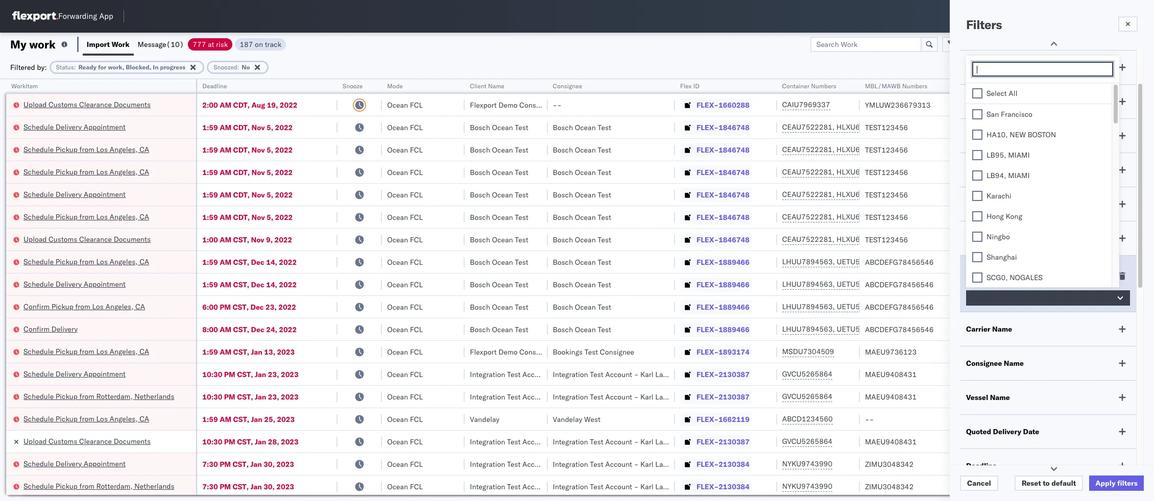 Task type: locate. For each thing, give the bounding box(es) containing it.
1 abcdefg78456546 from the top
[[866, 258, 934, 267]]

2130384 for schedule pickup from rotterdam, netherlands
[[719, 483, 750, 492]]

schedule pickup from los angeles, ca link for sixth schedule pickup from los angeles, ca button from the bottom
[[24, 144, 149, 155]]

port for departure port
[[1004, 166, 1018, 175]]

2 schedule delivery appointment from the top
[[24, 190, 126, 199]]

14 fcl from the top
[[410, 393, 423, 402]]

0 vertical spatial gaurav jawla
[[1025, 100, 1067, 110]]

gaurav jawla
[[1025, 100, 1067, 110], [1025, 123, 1067, 132], [1025, 145, 1067, 155]]

3 schedule pickup from los angeles, ca button from the top
[[24, 212, 149, 223]]

ocean fcl
[[387, 100, 423, 110], [387, 123, 423, 132], [387, 145, 423, 155], [387, 168, 423, 177], [387, 190, 423, 200], [387, 213, 423, 222], [387, 235, 423, 244], [387, 258, 423, 267], [387, 280, 423, 289], [387, 303, 423, 312], [387, 325, 423, 334], [387, 348, 423, 357], [387, 370, 423, 379], [387, 393, 423, 402], [387, 415, 423, 424], [387, 438, 423, 447], [387, 460, 423, 469], [387, 483, 423, 492]]

rotterdam,
[[96, 392, 133, 401], [96, 482, 133, 491]]

confirm pickup from los angeles, ca
[[24, 302, 145, 311]]

1 vertical spatial upload customs clearance documents
[[24, 235, 151, 244]]

savant for test123456
[[1048, 168, 1070, 177]]

appointment for 1:59 am cst, dec 14, 2022
[[84, 280, 126, 289]]

17 fcl from the top
[[410, 460, 423, 469]]

jaehyung for jaehyung choi - test origin agent
[[1025, 370, 1055, 379]]

1 vertical spatial gaurav
[[1025, 123, 1048, 132]]

0 vertical spatial flex-2130387
[[697, 370, 750, 379]]

1 vertical spatial zimu3048342
[[866, 483, 914, 492]]

2 schedule pickup from los angeles, ca from the top
[[24, 167, 149, 177]]

5 appointment from the top
[[84, 460, 126, 469]]

schedule delivery appointment link for 7:30 pm cst, jan 30, 2023
[[24, 459, 126, 469]]

1 schedule pickup from los angeles, ca link from the top
[[24, 144, 149, 155]]

1 vertical spatial 2130384
[[719, 483, 750, 492]]

23, for confirm pickup from los angeles, ca
[[266, 303, 277, 312]]

terminal (firms code)
[[967, 268, 1025, 285]]

gaurav jawla down francisco
[[1025, 123, 1067, 132]]

delivery for second 'schedule delivery appointment' button from the bottom
[[56, 370, 82, 379]]

pickup inside "link"
[[51, 302, 74, 311]]

1 1:59 am cst, dec 14, 2022 from the top
[[202, 258, 297, 267]]

11 fcl from the top
[[410, 325, 423, 334]]

1 vertical spatial documents
[[114, 235, 151, 244]]

dec left 24,
[[251, 325, 265, 334]]

upload customs clearance documents button for 2:00 am cdt, aug 19, 2022
[[24, 99, 151, 111]]

1:59 am cst, jan 25, 2023
[[202, 415, 295, 424]]

flex-1889466 button
[[681, 255, 752, 270], [681, 255, 752, 270], [681, 278, 752, 292], [681, 278, 752, 292], [681, 300, 752, 314], [681, 300, 752, 314], [681, 323, 752, 337], [681, 323, 752, 337]]

1 upload customs clearance documents link from the top
[[24, 99, 151, 110]]

upload customs clearance documents link
[[24, 99, 151, 110], [24, 234, 151, 244], [24, 437, 151, 447]]

bosch
[[470, 123, 490, 132], [553, 123, 573, 132], [470, 145, 490, 155], [553, 145, 573, 155], [470, 168, 490, 177], [553, 168, 573, 177], [470, 190, 490, 200], [553, 190, 573, 200], [470, 213, 490, 222], [553, 213, 573, 222], [470, 235, 490, 244], [553, 235, 573, 244], [470, 258, 490, 267], [553, 258, 573, 267], [470, 280, 490, 289], [553, 280, 573, 289], [470, 303, 490, 312], [553, 303, 573, 312], [470, 325, 490, 334], [553, 325, 573, 334]]

1 vertical spatial omkar savant
[[1025, 303, 1070, 312]]

omkar savant down "nogales"
[[1025, 303, 1070, 312]]

7:30 for schedule pickup from rotterdam, netherlands
[[202, 483, 218, 492]]

2 vertical spatial upload customs clearance documents
[[24, 437, 151, 446]]

upload for 2:00 am cdt, aug 19, 2022
[[24, 100, 47, 109]]

port right final
[[985, 234, 1000, 243]]

None checkbox
[[973, 109, 983, 120], [973, 150, 983, 160], [973, 171, 983, 181], [973, 191, 983, 201], [973, 212, 983, 222], [973, 109, 983, 120], [973, 150, 983, 160], [973, 171, 983, 181], [973, 191, 983, 201], [973, 212, 983, 222]]

flex-1662119
[[697, 415, 750, 424]]

4 5, from the top
[[267, 190, 273, 200]]

Search Work text field
[[811, 37, 922, 52]]

2 gvcu5265864 from the top
[[783, 392, 833, 402]]

from for second schedule pickup from los angeles, ca button from the bottom of the page's schedule pickup from los angeles, ca link
[[79, 347, 94, 356]]

status : ready for work, blocked, in progress
[[56, 63, 186, 71]]

1 vertical spatial gvcu5265864
[[783, 392, 833, 402]]

import work button
[[83, 33, 134, 56]]

1 vertical spatial rotterdam,
[[96, 482, 133, 491]]

delivery for 'schedule delivery appointment' button corresponding to 1:59 am cdt, nov 5, 2022
[[56, 122, 82, 132]]

1 vertical spatial 14,
[[266, 280, 277, 289]]

0 vertical spatial gvcu5265864
[[783, 370, 833, 379]]

8:00 am cst, dec 24, 2022
[[202, 325, 297, 334]]

1 miami from the top
[[1009, 151, 1030, 160]]

0 vertical spatial upload customs clearance documents button
[[24, 99, 151, 111]]

0 vertical spatial customs
[[49, 100, 77, 109]]

upload customs clearance documents for 1:00
[[24, 235, 151, 244]]

1 vertical spatial deadline
[[967, 462, 997, 471]]

0 vertical spatial rotterdam,
[[96, 392, 133, 401]]

flexport for bookings
[[470, 348, 497, 357]]

4 fcl from the top
[[410, 168, 423, 177]]

numbers up caiu7969337
[[812, 82, 837, 90]]

flexport demo consignee for --
[[470, 100, 554, 110]]

consignee name
[[967, 359, 1024, 368]]

jaehyung choi - test destination agent
[[1025, 415, 1154, 424]]

3 upload from the top
[[24, 437, 47, 446]]

delivery for 2nd 'schedule delivery appointment' button
[[56, 190, 82, 199]]

client name inside 'button'
[[470, 82, 505, 90]]

1 1:59 am cdt, nov 5, 2022 from the top
[[202, 123, 293, 132]]

flex-1889466
[[697, 258, 750, 267], [697, 280, 750, 289], [697, 303, 750, 312], [697, 325, 750, 334]]

4 1846748 from the top
[[719, 190, 750, 200]]

1 vertical spatial schedule pickup from rotterdam, netherlands
[[24, 482, 174, 491]]

None checkbox
[[973, 88, 983, 99], [973, 130, 983, 140], [973, 232, 983, 242], [973, 252, 983, 263], [973, 273, 983, 283], [973, 88, 983, 99], [973, 130, 983, 140], [973, 232, 983, 242], [973, 252, 983, 263], [973, 273, 983, 283]]

3 maeu9408431 from the top
[[866, 438, 917, 447]]

2 2130387 from the top
[[719, 393, 750, 402]]

delivery inside confirm delivery link
[[51, 325, 78, 334]]

6 hlxu8034992 from the top
[[891, 235, 941, 244]]

maeu9736123
[[866, 348, 917, 357]]

ceau7522281,
[[783, 123, 835, 132], [783, 145, 835, 154], [783, 168, 835, 177], [783, 190, 835, 199], [783, 213, 835, 222], [783, 235, 835, 244]]

appointment for 7:30 pm cst, jan 30, 2023
[[84, 460, 126, 469]]

filters
[[1118, 479, 1138, 488]]

agent right the "origin"
[[1117, 370, 1136, 379]]

jawla down boston
[[1050, 145, 1067, 155]]

4 schedule delivery appointment from the top
[[24, 370, 126, 379]]

from for schedule pickup from los angeles, ca link corresponding to first schedule pickup from los angeles, ca button from the bottom
[[79, 415, 94, 424]]

0 vertical spatial 14,
[[266, 258, 277, 267]]

all
[[1009, 89, 1018, 98]]

1 vertical spatial 7:30 pm cst, jan 30, 2023
[[202, 483, 294, 492]]

0 vertical spatial gaurav
[[1025, 100, 1048, 110]]

0 vertical spatial confirm
[[24, 302, 50, 311]]

0 vertical spatial 7:30 pm cst, jan 30, 2023
[[202, 460, 294, 469]]

2130387 up 1662119
[[719, 393, 750, 402]]

23, down the 13,
[[268, 370, 279, 379]]

delivery for confirm delivery button
[[51, 325, 78, 334]]

gaurav jawla down the operator
[[1025, 100, 1067, 110]]

port down "lb95, miami"
[[1004, 166, 1018, 175]]

vandelay for vandelay
[[470, 415, 500, 424]]

customs for 2:00 am cdt, aug 19, 2022
[[49, 100, 77, 109]]

0 vertical spatial 30,
[[264, 460, 275, 469]]

1 ceau7522281, hlxu6269489, hlxu8034992 from the top
[[783, 123, 941, 132]]

2 : from the left
[[237, 63, 239, 71]]

0 vertical spatial 2130384
[[719, 460, 750, 469]]

1 vertical spatial client
[[967, 131, 987, 141]]

3 gvcu5265864 from the top
[[783, 437, 833, 447]]

2 jawla from the top
[[1050, 123, 1067, 132]]

1 vertical spatial clearance
[[79, 235, 112, 244]]

netherlands for 7:30 pm cst, jan 30, 2023
[[134, 482, 174, 491]]

confirm inside "link"
[[24, 302, 50, 311]]

5 am from the top
[[220, 190, 232, 200]]

1 jaehyung from the top
[[1025, 370, 1055, 379]]

appointment
[[84, 122, 126, 132], [84, 190, 126, 199], [84, 280, 126, 289], [84, 370, 126, 379], [84, 460, 126, 469]]

1 vertical spatial port
[[992, 200, 1006, 209]]

13,
[[264, 348, 275, 357]]

1 vertical spatial upload customs clearance documents link
[[24, 234, 151, 244]]

miami for lb94, miami
[[1009, 171, 1030, 180]]

: left the no
[[237, 63, 239, 71]]

0 horizontal spatial client name
[[470, 82, 505, 90]]

gvcu5265864 down abcd1234560
[[783, 437, 833, 447]]

1 2130384 from the top
[[719, 460, 750, 469]]

2 1889466 from the top
[[719, 280, 750, 289]]

6 1846748 from the top
[[719, 235, 750, 244]]

12 flex- from the top
[[697, 348, 719, 357]]

5 cdt, from the top
[[233, 190, 250, 200]]

1 fcl from the top
[[410, 100, 423, 110]]

flex-1846748 button
[[681, 120, 752, 135], [681, 120, 752, 135], [681, 143, 752, 157], [681, 143, 752, 157], [681, 165, 752, 180], [681, 165, 752, 180], [681, 188, 752, 202], [681, 188, 752, 202], [681, 210, 752, 225], [681, 210, 752, 225], [681, 233, 752, 247], [681, 233, 752, 247]]

0 vertical spatial schedule pickup from rotterdam, netherlands button
[[24, 392, 174, 403]]

gaurav down the operator
[[1025, 100, 1048, 110]]

demo for bookings
[[499, 348, 518, 357]]

1 vertical spatial mode
[[967, 97, 986, 106]]

1 vertical spatial 7:30
[[202, 483, 218, 492]]

schedule pickup from los angeles, ca link for fourth schedule pickup from los angeles, ca button from the bottom of the page
[[24, 212, 149, 222]]

7 schedule from the top
[[24, 280, 54, 289]]

2 vertical spatial gaurav
[[1025, 145, 1048, 155]]

1 vertical spatial customs
[[49, 235, 77, 244]]

jaehyung for jaehyung choi - test destination agent
[[1025, 415, 1055, 424]]

cst,
[[233, 235, 249, 244], [233, 258, 249, 267], [233, 280, 249, 289], [233, 303, 249, 312], [233, 325, 249, 334], [233, 348, 249, 357], [237, 370, 253, 379], [237, 393, 253, 402], [233, 415, 249, 424], [237, 438, 253, 447], [233, 460, 249, 469], [233, 483, 249, 492]]

documents for 2:00 am cdt, aug 19, 2022
[[114, 100, 151, 109]]

1:59 am cst, dec 14, 2022 up 6:00 pm cst, dec 23, 2022
[[202, 280, 297, 289]]

flex-2130384
[[697, 460, 750, 469], [697, 483, 750, 492]]

choi for origin
[[1057, 370, 1072, 379]]

from for fourth schedule pickup from los angeles, ca button from the bottom of the page schedule pickup from los angeles, ca link
[[79, 212, 94, 221]]

0 vertical spatial upload customs clearance documents
[[24, 100, 151, 109]]

: for snoozed
[[237, 63, 239, 71]]

select all
[[987, 89, 1018, 98]]

1 horizontal spatial :
[[237, 63, 239, 71]]

flex-2130384 button
[[681, 458, 752, 472], [681, 458, 752, 472], [681, 480, 752, 494], [681, 480, 752, 494]]

15 flex- from the top
[[697, 415, 719, 424]]

2 vertical spatial jawla
[[1050, 145, 1067, 155]]

23, up 25,
[[268, 393, 279, 402]]

netherlands for 10:30 pm cst, jan 23, 2023
[[134, 392, 174, 401]]

1 choi from the top
[[1057, 370, 1072, 379]]

1 vertical spatial netherlands
[[134, 482, 174, 491]]

0 vertical spatial flex-2130384
[[697, 460, 750, 469]]

8 fcl from the top
[[410, 258, 423, 267]]

3 hlxu8034992 from the top
[[891, 168, 941, 177]]

0 vertical spatial schedule pickup from rotterdam, netherlands link
[[24, 392, 174, 402]]

1 vertical spatial maeu9408431
[[866, 393, 917, 402]]

3 cdt, from the top
[[233, 145, 250, 155]]

1 schedule pickup from los angeles, ca from the top
[[24, 145, 149, 154]]

2 flexport from the top
[[470, 348, 497, 357]]

forwarding app
[[58, 11, 113, 21]]

1 vertical spatial confirm
[[24, 325, 50, 334]]

4 schedule delivery appointment button from the top
[[24, 369, 126, 380]]

list box
[[967, 83, 1112, 502]]

dec down '1:00 am cst, nov 9, 2022'
[[251, 258, 265, 267]]

4 schedule pickup from los angeles, ca link from the top
[[24, 257, 149, 267]]

upload customs clearance documents button
[[24, 99, 151, 111], [24, 234, 151, 246]]

choi left the "origin"
[[1057, 370, 1072, 379]]

jawla right new
[[1050, 123, 1067, 132]]

jan
[[251, 348, 263, 357], [255, 370, 266, 379], [255, 393, 266, 402], [251, 415, 263, 424], [255, 438, 266, 447], [251, 460, 262, 469], [251, 483, 262, 492]]

4 flex-1889466 from the top
[[697, 325, 750, 334]]

miami right lb94,
[[1009, 171, 1030, 180]]

1 netherlands from the top
[[134, 392, 174, 401]]

import
[[87, 40, 110, 49]]

2 1846748 from the top
[[719, 145, 750, 155]]

2 test123456 from the top
[[866, 145, 909, 155]]

schedule pickup from rotterdam, netherlands button
[[24, 392, 174, 403], [24, 482, 174, 493]]

flex-2130387 down flex-1893174
[[697, 370, 750, 379]]

0 vertical spatial 7:30
[[202, 460, 218, 469]]

1 vertical spatial flexport demo consignee
[[470, 348, 554, 357]]

4 uetu5238478 from the top
[[837, 325, 887, 334]]

1 horizontal spatial snoozed
[[967, 63, 996, 72]]

mode right snooze
[[387, 82, 403, 90]]

numbers for container numbers
[[812, 82, 837, 90]]

0 vertical spatial zimu3048342
[[866, 460, 914, 469]]

omkar savant for test123456
[[1025, 168, 1070, 177]]

deadline up "2:00"
[[202, 82, 227, 90]]

los inside confirm pickup from los angeles, ca "link"
[[92, 302, 104, 311]]

gvcu5265864 down the msdu7304509
[[783, 370, 833, 379]]

resize handle column header
[[184, 79, 196, 502], [325, 79, 338, 502], [370, 79, 382, 502], [453, 79, 465, 502], [536, 79, 548, 502], [663, 79, 676, 502], [765, 79, 778, 502], [848, 79, 860, 502], [1008, 79, 1020, 502], [1090, 79, 1103, 502], [1129, 79, 1141, 502]]

flex-2130387 down flex-1662119
[[697, 438, 750, 447]]

2 vertical spatial 10:30
[[202, 438, 222, 447]]

nyku9743990
[[783, 460, 833, 469], [783, 482, 833, 492]]

6:00
[[202, 303, 218, 312]]

15 ocean fcl from the top
[[387, 415, 423, 424]]

shanghai
[[987, 253, 1017, 262]]

quoted delivery date
[[967, 428, 1040, 437]]

2130384
[[719, 460, 750, 469], [719, 483, 750, 492]]

1 vertical spatial choi
[[1057, 415, 1072, 424]]

8 ocean fcl from the top
[[387, 258, 423, 267]]

6:00 pm cst, dec 23, 2022
[[202, 303, 296, 312]]

2022
[[280, 100, 298, 110], [275, 123, 293, 132], [275, 145, 293, 155], [275, 168, 293, 177], [275, 190, 293, 200], [275, 213, 293, 222], [275, 235, 292, 244], [279, 258, 297, 267], [279, 280, 297, 289], [279, 303, 296, 312], [279, 325, 297, 334]]

flex-2130387 up flex-1662119
[[697, 393, 750, 402]]

schedule delivery appointment
[[24, 122, 126, 132], [24, 190, 126, 199], [24, 280, 126, 289], [24, 370, 126, 379], [24, 460, 126, 469]]

gaurav down francisco
[[1025, 123, 1048, 132]]

1 horizontal spatial --
[[866, 415, 874, 424]]

4 hlxu8034992 from the top
[[891, 190, 941, 199]]

on
[[255, 40, 263, 49]]

11 schedule from the top
[[24, 415, 54, 424]]

0 horizontal spatial numbers
[[812, 82, 837, 90]]

miami for lb95, miami
[[1009, 151, 1030, 160]]

1 horizontal spatial deadline
[[967, 462, 997, 471]]

10:30 down 1:59 am cst, jan 13, 2023
[[202, 370, 222, 379]]

1 vertical spatial 10:30 pm cst, jan 23, 2023
[[202, 393, 299, 402]]

3 gaurav jawla from the top
[[1025, 145, 1067, 155]]

boston
[[1028, 130, 1057, 139]]

4 am from the top
[[220, 168, 232, 177]]

1 flexport demo consignee from the top
[[470, 100, 554, 110]]

1 vertical spatial upload customs clearance documents button
[[24, 234, 151, 246]]

gvcu5265864 up abcd1234560
[[783, 392, 833, 402]]

customs for 1:00 am cst, nov 9, 2022
[[49, 235, 77, 244]]

6 test123456 from the top
[[866, 235, 909, 244]]

omkar down "lb95, miami"
[[1025, 168, 1046, 177]]

agent right destination
[[1135, 415, 1154, 424]]

from for schedule pickup from los angeles, ca link corresponding to third schedule pickup from los angeles, ca button from the bottom of the page
[[79, 257, 94, 266]]

client
[[470, 82, 487, 90], [967, 131, 987, 141]]

4 resize handle column header from the left
[[453, 79, 465, 502]]

1889466
[[719, 258, 750, 267], [719, 280, 750, 289], [719, 303, 750, 312], [719, 325, 750, 334]]

1 schedule pickup from los angeles, ca button from the top
[[24, 144, 149, 156]]

0 vertical spatial omkar savant
[[1025, 168, 1070, 177]]

6 schedule pickup from los angeles, ca from the top
[[24, 415, 149, 424]]

app
[[99, 11, 113, 21]]

10:30 pm cst, jan 23, 2023 down 1:59 am cst, jan 13, 2023
[[202, 370, 299, 379]]

0 vertical spatial nyku9743990
[[783, 460, 833, 469]]

final
[[967, 234, 984, 243]]

from for confirm pickup from los angeles, ca "link"
[[75, 302, 90, 311]]

numbers for mbl/mawb numbers
[[903, 82, 928, 90]]

test
[[515, 123, 529, 132], [598, 123, 612, 132], [515, 145, 529, 155], [598, 145, 612, 155], [515, 168, 529, 177], [598, 168, 612, 177], [515, 190, 529, 200], [598, 190, 612, 200], [515, 213, 529, 222], [598, 213, 612, 222], [515, 235, 529, 244], [598, 235, 612, 244], [515, 258, 529, 267], [598, 258, 612, 267], [515, 280, 529, 289], [598, 280, 612, 289], [515, 303, 529, 312], [598, 303, 612, 312], [515, 325, 529, 334], [598, 325, 612, 334], [585, 348, 598, 357], [507, 370, 521, 379], [590, 370, 604, 379], [1080, 370, 1094, 379], [507, 393, 521, 402], [590, 393, 604, 402], [1080, 415, 1094, 424], [507, 438, 521, 447], [590, 438, 604, 447], [507, 460, 521, 469], [590, 460, 604, 469], [507, 483, 521, 492], [590, 483, 604, 492]]

2 flex- from the top
[[697, 123, 719, 132]]

0 vertical spatial flexport demo consignee
[[470, 100, 554, 110]]

0 vertical spatial flexport
[[470, 100, 497, 110]]

1 vertical spatial 30,
[[264, 483, 275, 492]]

7:30 pm cst, jan 30, 2023 for schedule delivery appointment
[[202, 460, 294, 469]]

omkar
[[1025, 168, 1046, 177], [1025, 303, 1046, 312]]

0 vertical spatial clearance
[[79, 100, 112, 109]]

-
[[553, 100, 558, 110], [558, 100, 562, 110], [552, 370, 556, 379], [634, 370, 639, 379], [1074, 370, 1078, 379], [552, 393, 556, 402], [634, 393, 639, 402], [866, 415, 870, 424], [870, 415, 874, 424], [1074, 415, 1078, 424], [552, 438, 556, 447], [634, 438, 639, 447], [552, 460, 556, 469], [634, 460, 639, 469], [552, 483, 556, 492], [634, 483, 639, 492]]

lhuu7894563,
[[783, 258, 835, 267], [783, 280, 835, 289], [783, 302, 835, 312], [783, 325, 835, 334]]

schedule pickup from rotterdam, netherlands link for 7:30
[[24, 482, 174, 492]]

1 vertical spatial demo
[[499, 348, 518, 357]]

name
[[488, 82, 505, 90], [989, 131, 1009, 141], [993, 325, 1013, 334], [1004, 359, 1024, 368], [991, 393, 1010, 403]]

3 schedule delivery appointment link from the top
[[24, 279, 126, 289]]

2 vertical spatial clearance
[[79, 437, 112, 446]]

choi for destination
[[1057, 415, 1072, 424]]

select
[[987, 89, 1007, 98]]

0 vertical spatial savant
[[1048, 168, 1070, 177]]

work
[[29, 37, 56, 51]]

origin
[[1095, 370, 1115, 379]]

port for final port
[[985, 234, 1000, 243]]

0 horizontal spatial mode
[[387, 82, 403, 90]]

0 horizontal spatial :
[[74, 63, 76, 71]]

10:30 pm cst, jan 23, 2023 up 1:59 am cst, jan 25, 2023
[[202, 393, 299, 402]]

snoozed up select at top right
[[967, 63, 996, 72]]

12 am from the top
[[220, 415, 232, 424]]

message (10)
[[138, 40, 184, 49]]

1 upload from the top
[[24, 100, 47, 109]]

1 gaurav from the top
[[1025, 100, 1048, 110]]

0 horizontal spatial snoozed
[[214, 63, 237, 71]]

client name
[[470, 82, 505, 90], [967, 131, 1009, 141]]

2 vertical spatial gvcu5265864
[[783, 437, 833, 447]]

1 vertical spatial jawla
[[1050, 123, 1067, 132]]

2 vertical spatial 2130387
[[719, 438, 750, 447]]

san
[[987, 110, 1000, 119]]

1 horizontal spatial client
[[967, 131, 987, 141]]

schedule pickup from los angeles, ca
[[24, 145, 149, 154], [24, 167, 149, 177], [24, 212, 149, 221], [24, 257, 149, 266], [24, 347, 149, 356], [24, 415, 149, 424]]

0 horizontal spatial client
[[470, 82, 487, 90]]

0 horizontal spatial vandelay
[[470, 415, 500, 424]]

1 vertical spatial schedule pickup from rotterdam, netherlands button
[[24, 482, 174, 493]]

2130387 down 1893174
[[719, 370, 750, 379]]

3 schedule pickup from los angeles, ca link from the top
[[24, 212, 149, 222]]

resize handle column header for container numbers
[[848, 79, 860, 502]]

port up hong
[[992, 200, 1006, 209]]

10:30 pm cst, jan 23, 2023
[[202, 370, 299, 379], [202, 393, 299, 402]]

schedule pickup from los angeles, ca link
[[24, 144, 149, 155], [24, 167, 149, 177], [24, 212, 149, 222], [24, 257, 149, 267], [24, 347, 149, 357], [24, 414, 149, 424]]

2 vertical spatial customs
[[49, 437, 77, 446]]

omkar savant for abcdefg78456546
[[1025, 303, 1070, 312]]

14, up 6:00 pm cst, dec 23, 2022
[[266, 280, 277, 289]]

1:59 am cst, dec 14, 2022 down '1:00 am cst, nov 9, 2022'
[[202, 258, 297, 267]]

2130387 down 1662119
[[719, 438, 750, 447]]

10 fcl from the top
[[410, 303, 423, 312]]

1 vertical spatial jaehyung
[[1025, 415, 1055, 424]]

ningbo
[[987, 232, 1010, 242]]

10:30 up 1:59 am cst, jan 25, 2023
[[202, 393, 222, 402]]

snoozed
[[967, 63, 996, 72], [214, 63, 237, 71]]

4 ceau7522281, hlxu6269489, hlxu8034992 from the top
[[783, 190, 941, 199]]

aug
[[252, 100, 265, 110]]

3 10:30 from the top
[[202, 438, 222, 447]]

:
[[74, 63, 76, 71], [237, 63, 239, 71]]

5,
[[267, 123, 273, 132], [267, 145, 273, 155], [267, 168, 273, 177], [267, 190, 273, 200], [267, 213, 273, 222]]

1 vertical spatial 1:59 am cst, dec 14, 2022
[[202, 280, 297, 289]]

1 snoozed from the left
[[967, 63, 996, 72]]

6 schedule pickup from los angeles, ca button from the top
[[24, 414, 149, 425]]

scg0, nogales
[[987, 273, 1043, 283]]

2 vertical spatial documents
[[114, 437, 151, 446]]

schedule pickup from rotterdam, netherlands
[[24, 392, 174, 401], [24, 482, 174, 491]]

0 vertical spatial 10:30
[[202, 370, 222, 379]]

zimu3048342 for schedule pickup from rotterdam, netherlands
[[866, 483, 914, 492]]

23, up 24,
[[266, 303, 277, 312]]

ca
[[140, 145, 149, 154], [140, 167, 149, 177], [140, 212, 149, 221], [140, 257, 149, 266], [135, 302, 145, 311], [140, 347, 149, 356], [140, 415, 149, 424]]

1 2130387 from the top
[[719, 370, 750, 379]]

1 vertical spatial nyku9743990
[[783, 482, 833, 492]]

: left ready
[[74, 63, 76, 71]]

delivery for 1:59 am cst, dec 14, 2022's 'schedule delivery appointment' button
[[56, 280, 82, 289]]

1 vertical spatial miami
[[1009, 171, 1030, 180]]

8 flex- from the top
[[697, 258, 719, 267]]

0 vertical spatial omkar
[[1025, 168, 1046, 177]]

1 vertical spatial upload
[[24, 235, 47, 244]]

gaurav down boston
[[1025, 145, 1048, 155]]

2 numbers from the left
[[903, 82, 928, 90]]

2 miami from the top
[[1009, 171, 1030, 180]]

0 horizontal spatial deadline
[[202, 82, 227, 90]]

2 am from the top
[[220, 123, 232, 132]]

0 vertical spatial 10:30 pm cst, jan 23, 2023
[[202, 370, 299, 379]]

2 fcl from the top
[[410, 123, 423, 132]]

deadline up cancel button
[[967, 462, 997, 471]]

vandelay for vandelay west
[[553, 415, 583, 424]]

4 appointment from the top
[[84, 370, 126, 379]]

jawla for upload customs clearance documents
[[1050, 100, 1067, 110]]

numbers up ymluw236679313
[[903, 82, 928, 90]]

west
[[584, 415, 601, 424]]

for
[[98, 63, 106, 71]]

6 cdt, from the top
[[233, 213, 250, 222]]

clearance for 1:00 am cst, nov 9, 2022
[[79, 235, 112, 244]]

23, for schedule delivery appointment
[[268, 370, 279, 379]]

upload customs clearance documents for 2:00
[[24, 100, 151, 109]]

2 vertical spatial upload customs clearance documents link
[[24, 437, 151, 447]]

2130384 for schedule delivery appointment
[[719, 460, 750, 469]]

1:59 am cst, dec 14, 2022
[[202, 258, 297, 267], [202, 280, 297, 289]]

14, down 9,
[[266, 258, 277, 267]]

mbl/mawb numbers
[[866, 82, 928, 90]]

snoozed left the no
[[214, 63, 237, 71]]

ceau7522281, hlxu6269489, hlxu8034992
[[783, 123, 941, 132], [783, 145, 941, 154], [783, 168, 941, 177], [783, 190, 941, 199], [783, 213, 941, 222], [783, 235, 941, 244]]

0 vertical spatial client
[[470, 82, 487, 90]]

container
[[783, 82, 810, 90]]

5 schedule delivery appointment from the top
[[24, 460, 126, 469]]

2 vertical spatial upload
[[24, 437, 47, 446]]

0 horizontal spatial --
[[553, 100, 562, 110]]

1 customs from the top
[[49, 100, 77, 109]]

0 vertical spatial agent
[[1117, 370, 1136, 379]]

mode left select at top right
[[967, 97, 986, 106]]

omkar savant down boston
[[1025, 168, 1070, 177]]

None text field
[[976, 65, 1113, 74]]

2 vertical spatial 23,
[[268, 393, 279, 402]]

omkar for abcdefg78456546
[[1025, 303, 1046, 312]]

miami down new
[[1009, 151, 1030, 160]]

25,
[[264, 415, 275, 424]]

1 vertical spatial 2130387
[[719, 393, 750, 402]]

bosch ocean test
[[470, 123, 529, 132], [553, 123, 612, 132], [470, 145, 529, 155], [553, 145, 612, 155], [470, 168, 529, 177], [553, 168, 612, 177], [470, 190, 529, 200], [553, 190, 612, 200], [470, 213, 529, 222], [553, 213, 612, 222], [470, 235, 529, 244], [553, 235, 612, 244], [470, 258, 529, 267], [553, 258, 612, 267], [470, 280, 529, 289], [553, 280, 612, 289], [470, 303, 529, 312], [553, 303, 612, 312], [470, 325, 529, 334], [553, 325, 612, 334]]

schedule delivery appointment for 1:59 am cdt, nov 5, 2022
[[24, 122, 126, 132]]

1 vertical spatial savant
[[1048, 303, 1070, 312]]

2 choi from the top
[[1057, 415, 1072, 424]]

17 ocean fcl from the top
[[387, 460, 423, 469]]

2 uetu5238478 from the top
[[837, 280, 887, 289]]

5 hlxu8034992 from the top
[[891, 213, 941, 222]]

resize handle column header for consignee
[[663, 79, 676, 502]]

0 vertical spatial miami
[[1009, 151, 1030, 160]]

0 vertical spatial netherlands
[[134, 392, 174, 401]]

choi down jaehyung choi - test origin agent
[[1057, 415, 1072, 424]]

1 uetu5238478 from the top
[[837, 258, 887, 267]]

7:30
[[202, 460, 218, 469], [202, 483, 218, 492]]

1 lhuu7894563, from the top
[[783, 258, 835, 267]]

2 hlxu6269489, from the top
[[837, 145, 889, 154]]

10:30 down 1:59 am cst, jan 25, 2023
[[202, 438, 222, 447]]

ca inside "link"
[[135, 302, 145, 311]]

10:30
[[202, 370, 222, 379], [202, 393, 222, 402], [202, 438, 222, 447]]

2 vertical spatial port
[[985, 234, 1000, 243]]

documents for 1:00 am cst, nov 9, 2022
[[114, 235, 151, 244]]

gaurav jawla down boston
[[1025, 145, 1067, 155]]

jawla up boston
[[1050, 100, 1067, 110]]

client inside 'button'
[[470, 82, 487, 90]]

0 vertical spatial client name
[[470, 82, 505, 90]]

4 schedule from the top
[[24, 190, 54, 199]]

carrier name
[[967, 325, 1013, 334]]

1 vertical spatial flexport
[[470, 348, 497, 357]]

0 vertical spatial documents
[[114, 100, 151, 109]]

gaurav
[[1025, 100, 1048, 110], [1025, 123, 1048, 132], [1025, 145, 1048, 155]]

confirm inside button
[[24, 325, 50, 334]]

omkar down "nogales"
[[1025, 303, 1046, 312]]

from inside "link"
[[75, 302, 90, 311]]

1 30, from the top
[[264, 460, 275, 469]]



Task type: vqa. For each thing, say whether or not it's contained in the screenshot.
the bottom Client
yes



Task type: describe. For each thing, give the bounding box(es) containing it.
status
[[56, 63, 74, 71]]

4 1:59 am cdt, nov 5, 2022 from the top
[[202, 190, 293, 200]]

snoozed : no
[[214, 63, 250, 71]]

snoozed for snoozed
[[967, 63, 996, 72]]

abcd1234560
[[783, 415, 833, 424]]

from for sixth schedule pickup from los angeles, ca button from the bottom schedule pickup from los angeles, ca link
[[79, 145, 94, 154]]

9 ocean fcl from the top
[[387, 280, 423, 289]]

schedule pickup from rotterdam, netherlands for 10:30 pm cst, jan 23, 2023
[[24, 392, 174, 401]]

2 flex-2130387 from the top
[[697, 393, 750, 402]]

demo for -
[[499, 100, 518, 110]]

flex-2130384 for schedule pickup from rotterdam, netherlands
[[697, 483, 750, 492]]

message
[[138, 40, 166, 49]]

cancel button
[[961, 476, 999, 492]]

action
[[1119, 40, 1141, 49]]

rotterdam, for 7:30 pm cst, jan 30, 2023
[[96, 482, 133, 491]]

nyku9743990 for schedule pickup from rotterdam, netherlands
[[783, 482, 833, 492]]

1893174
[[719, 348, 750, 357]]

apply filters
[[1096, 479, 1138, 488]]

5 1:59 from the top
[[202, 213, 218, 222]]

final port
[[967, 234, 1000, 243]]

gaurav jawla for schedule delivery appointment
[[1025, 123, 1067, 132]]

departure port
[[967, 166, 1018, 175]]

4 schedule pickup from los angeles, ca button from the top
[[24, 257, 149, 268]]

confirm delivery button
[[24, 324, 78, 335]]

4 1889466 from the top
[[719, 325, 750, 334]]

2 schedule delivery appointment link from the top
[[24, 189, 126, 200]]

2 14, from the top
[[266, 280, 277, 289]]

track
[[265, 40, 282, 49]]

17 flex- from the top
[[697, 460, 719, 469]]

3 1:59 from the top
[[202, 168, 218, 177]]

8:00
[[202, 325, 218, 334]]

5 flex- from the top
[[697, 190, 719, 200]]

savant for abcdefg78456546
[[1048, 303, 1070, 312]]

1 cdt, from the top
[[233, 100, 250, 110]]

clearance for 2:00 am cdt, aug 19, 2022
[[79, 100, 112, 109]]

carrier
[[967, 325, 991, 334]]

3 resize handle column header from the left
[[370, 79, 382, 502]]

schedule pickup from los angeles, ca link for first schedule pickup from los angeles, ca button from the bottom
[[24, 414, 149, 424]]

my
[[10, 37, 26, 51]]

schedule pickup from los angeles, ca link for third schedule pickup from los angeles, ca button from the bottom of the page
[[24, 257, 149, 267]]

mbl/mawb
[[866, 82, 901, 90]]

upload for 1:00 am cst, nov 9, 2022
[[24, 235, 47, 244]]

4 cdt, from the top
[[233, 168, 250, 177]]

zimu3048342 for schedule delivery appointment
[[866, 460, 914, 469]]

date
[[1024, 428, 1040, 437]]

upload customs clearance documents link for 2:00 am cdt, aug 19, 2022
[[24, 99, 151, 110]]

snoozed for snoozed : no
[[214, 63, 237, 71]]

confirm for confirm pickup from los angeles, ca
[[24, 302, 50, 311]]

3 1889466 from the top
[[719, 303, 750, 312]]

no
[[242, 63, 250, 71]]

deadline inside button
[[202, 82, 227, 90]]

flex-2130384 for schedule delivery appointment
[[697, 460, 750, 469]]

msdu7304509
[[783, 347, 835, 357]]

lb95,
[[987, 151, 1007, 160]]

13 fcl from the top
[[410, 370, 423, 379]]

gaurav jawla for upload customs clearance documents
[[1025, 100, 1067, 110]]

flex-1660288
[[697, 100, 750, 110]]

6 ceau7522281, hlxu6269489, hlxu8034992 from the top
[[783, 235, 941, 244]]

18 fcl from the top
[[410, 483, 423, 492]]

risk
[[216, 40, 228, 49]]

24,
[[266, 325, 277, 334]]

agent for jaehyung choi - test destination agent
[[1135, 415, 1154, 424]]

2 abcdefg78456546 from the top
[[866, 280, 934, 289]]

187 on track
[[240, 40, 282, 49]]

5 flex-1846748 from the top
[[697, 213, 750, 222]]

schedule pickup from los angeles, ca link for second schedule pickup from los angeles, ca button from the bottom of the page
[[24, 347, 149, 357]]

2 ceau7522281, from the top
[[783, 145, 835, 154]]

port for arrival port
[[992, 200, 1006, 209]]

4 schedule pickup from los angeles, ca from the top
[[24, 257, 149, 266]]

ymluw236679313
[[866, 100, 931, 110]]

8 1:59 from the top
[[202, 348, 218, 357]]

flexport. image
[[12, 11, 58, 21]]

reset to default
[[1022, 479, 1077, 488]]

resize handle column header for workitem
[[184, 79, 196, 502]]

3 test123456 from the top
[[866, 168, 909, 177]]

3 clearance from the top
[[79, 437, 112, 446]]

2 appointment from the top
[[84, 190, 126, 199]]

flexport demo consignee for bookings test consignee
[[470, 348, 554, 357]]

8 am from the top
[[220, 258, 232, 267]]

18 ocean fcl from the top
[[387, 483, 423, 492]]

quoted
[[967, 428, 992, 437]]

4 lhuu7894563, from the top
[[783, 325, 835, 334]]

30, for schedule delivery appointment
[[264, 460, 275, 469]]

3 ceau7522281, from the top
[[783, 168, 835, 177]]

(10)
[[166, 40, 184, 49]]

gaurav for upload customs clearance documents
[[1025, 100, 1048, 110]]

destination
[[1095, 415, 1133, 424]]

10:30 pm cst, jan 28, 2023
[[202, 438, 299, 447]]

schedule pickup from rotterdam, netherlands button for 7:30 pm cst, jan 30, 2023
[[24, 482, 174, 493]]

4 schedule delivery appointment link from the top
[[24, 369, 126, 379]]

flexport for -
[[470, 100, 497, 110]]

10 ocean fcl from the top
[[387, 303, 423, 312]]

4 1:59 from the top
[[202, 190, 218, 200]]

2 cdt, from the top
[[233, 123, 250, 132]]

16 flex- from the top
[[697, 438, 719, 447]]

6 ocean fcl from the top
[[387, 213, 423, 222]]

1 horizontal spatial mode
[[967, 97, 986, 106]]

dec up 6:00 pm cst, dec 23, 2022
[[251, 280, 265, 289]]

: for status
[[74, 63, 76, 71]]

resize handle column header for mbl/mawb numbers
[[1008, 79, 1020, 502]]

container numbers
[[783, 82, 837, 90]]

schedule delivery appointment for 1:59 am cst, dec 14, 2022
[[24, 280, 126, 289]]

bookings
[[553, 348, 583, 357]]

mode inside 'button'
[[387, 82, 403, 90]]

1:00
[[202, 235, 218, 244]]

7:30 for schedule delivery appointment
[[202, 460, 218, 469]]

1660288
[[719, 100, 750, 110]]

3 am from the top
[[220, 145, 232, 155]]

28,
[[268, 438, 279, 447]]

filtered by:
[[10, 63, 47, 72]]

5 5, from the top
[[267, 213, 273, 222]]

Search Shipments (/) text field
[[959, 9, 1058, 24]]

11 am from the top
[[220, 348, 232, 357]]

schedule pickup from rotterdam, netherlands for 7:30 pm cst, jan 30, 2023
[[24, 482, 174, 491]]

upload customs clearance documents button for 1:00 am cst, nov 9, 2022
[[24, 234, 151, 246]]

by:
[[37, 63, 47, 72]]

4 flex-1846748 from the top
[[697, 190, 750, 200]]

5 schedule pickup from los angeles, ca from the top
[[24, 347, 149, 356]]

ha10, new boston
[[987, 130, 1057, 139]]

agent for jaehyung choi - test origin agent
[[1117, 370, 1136, 379]]

forwarding app link
[[12, 11, 113, 21]]

1 5, from the top
[[267, 123, 273, 132]]

schedule delivery appointment link for 1:59 am cdt, nov 5, 2022
[[24, 122, 126, 132]]

deadline button
[[197, 80, 327, 90]]

schedule delivery appointment link for 1:59 am cst, dec 14, 2022
[[24, 279, 126, 289]]

resize handle column header for deadline
[[325, 79, 338, 502]]

id
[[694, 82, 700, 90]]

ready
[[78, 63, 97, 71]]

1 vertical spatial client name
[[967, 131, 1009, 141]]

schedule delivery appointment button for 1:59 am cdt, nov 5, 2022
[[24, 122, 126, 133]]

10 flex- from the top
[[697, 303, 719, 312]]

to
[[1043, 479, 1050, 488]]

terminal
[[967, 268, 997, 277]]

confirm for confirm delivery
[[24, 325, 50, 334]]

3 1846748 from the top
[[719, 168, 750, 177]]

6 flex-1846748 from the top
[[697, 235, 750, 244]]

5 1846748 from the top
[[719, 213, 750, 222]]

2 flex-1846748 from the top
[[697, 145, 750, 155]]

confirm delivery
[[24, 325, 78, 334]]

arrival port
[[967, 200, 1006, 209]]

nogales
[[1010, 273, 1043, 283]]

resize handle column header for mode
[[453, 79, 465, 502]]

12 fcl from the top
[[410, 348, 423, 357]]

schedule pickup from rotterdam, netherlands button for 10:30 pm cst, jan 23, 2023
[[24, 392, 174, 403]]

2 schedule pickup from los angeles, ca button from the top
[[24, 167, 149, 178]]

1 hlxu8034992 from the top
[[891, 123, 941, 132]]

ha10,
[[987, 130, 1008, 139]]

container numbers button
[[778, 80, 850, 90]]

1 1846748 from the top
[[719, 123, 750, 132]]

7:30 pm cst, jan 30, 2023 for schedule pickup from rotterdam, netherlands
[[202, 483, 294, 492]]

3 upload customs clearance documents from the top
[[24, 437, 151, 446]]

apply filters button
[[1090, 476, 1145, 492]]

9 schedule from the top
[[24, 370, 54, 379]]

actions
[[1109, 82, 1130, 90]]

4 abcdefg78456546 from the top
[[866, 325, 934, 334]]

resize handle column header for client name
[[536, 79, 548, 502]]

schedule delivery appointment button for 7:30 pm cst, jan 30, 2023
[[24, 459, 126, 470]]

1:00 am cst, nov 9, 2022
[[202, 235, 292, 244]]

gaurav for schedule delivery appointment
[[1025, 123, 1048, 132]]

scg0,
[[987, 273, 1008, 283]]

12 ocean fcl from the top
[[387, 348, 423, 357]]

batch action
[[1097, 40, 1141, 49]]

nyku9743990 for schedule delivery appointment
[[783, 460, 833, 469]]

schedule delivery appointment for 7:30 pm cst, jan 30, 2023
[[24, 460, 126, 469]]

3 flex-1889466 from the top
[[697, 303, 750, 312]]

3 schedule pickup from los angeles, ca from the top
[[24, 212, 149, 221]]

4 ocean fcl from the top
[[387, 168, 423, 177]]

1 vertical spatial --
[[866, 415, 874, 424]]

777
[[193, 40, 206, 49]]

3 flex-2130387 from the top
[[697, 438, 750, 447]]

16 ocean fcl from the top
[[387, 438, 423, 447]]

0 vertical spatial --
[[553, 100, 562, 110]]

lb94, miami
[[987, 171, 1030, 180]]

lb95, miami
[[987, 151, 1030, 160]]

dec up "8:00 am cst, dec 24, 2022"
[[251, 303, 264, 312]]

schedule pickup from los angeles, ca link for 2nd schedule pickup from los angeles, ca button from the top of the page
[[24, 167, 149, 177]]

client name button
[[465, 80, 538, 90]]

9 fcl from the top
[[410, 280, 423, 289]]

snooze
[[343, 82, 363, 90]]

1 flex-1846748 from the top
[[697, 123, 750, 132]]

14 ocean fcl from the top
[[387, 393, 423, 402]]

schedule pickup from rotterdam, netherlands link for 10:30
[[24, 392, 174, 402]]

1:59 am cst, jan 13, 2023
[[202, 348, 295, 357]]

3 5, from the top
[[267, 168, 273, 177]]

filters
[[967, 17, 1003, 32]]

5 ceau7522281, from the top
[[783, 213, 835, 222]]

6 schedule from the top
[[24, 257, 54, 266]]

30, for schedule pickup from rotterdam, netherlands
[[264, 483, 275, 492]]

consignee inside button
[[553, 82, 583, 90]]

flex id
[[681, 82, 700, 90]]

10 schedule from the top
[[24, 392, 54, 401]]

11 ocean fcl from the top
[[387, 325, 423, 334]]

1 lhuu7894563, uetu5238478 from the top
[[783, 258, 887, 267]]

4 hlxu6269489, from the top
[[837, 190, 889, 199]]

schedule delivery appointment button for 1:59 am cst, dec 14, 2022
[[24, 279, 126, 290]]

13 schedule from the top
[[24, 482, 54, 491]]

name inside 'button'
[[488, 82, 505, 90]]

francisco
[[1001, 110, 1033, 119]]

list box containing select all
[[967, 83, 1112, 502]]

1 ocean fcl from the top
[[387, 100, 423, 110]]

5 ocean fcl from the top
[[387, 190, 423, 200]]

flex
[[681, 82, 692, 90]]

confirm pickup from los angeles, ca link
[[24, 302, 145, 312]]

appointment for 1:59 am cdt, nov 5, 2022
[[84, 122, 126, 132]]

upload customs clearance documents link for 1:00 am cst, nov 9, 2022
[[24, 234, 151, 244]]

8 schedule from the top
[[24, 347, 54, 356]]

1 14, from the top
[[266, 258, 277, 267]]

angeles, inside "link"
[[105, 302, 134, 311]]

delivery for 7:30 pm cst, jan 30, 2023's 'schedule delivery appointment' button
[[56, 460, 82, 469]]

work
[[112, 40, 130, 49]]

(firms
[[998, 268, 1025, 277]]

consignee button
[[548, 80, 665, 90]]

from for schedule pickup from los angeles, ca link for 2nd schedule pickup from los angeles, ca button from the top of the page
[[79, 167, 94, 177]]

flex id button
[[676, 80, 767, 90]]

6 ceau7522281, from the top
[[783, 235, 835, 244]]

2 schedule from the top
[[24, 145, 54, 154]]

omkar for test123456
[[1025, 168, 1046, 177]]

forwarding
[[58, 11, 97, 21]]

12 schedule from the top
[[24, 460, 54, 469]]

apply
[[1096, 479, 1116, 488]]

confirm delivery link
[[24, 324, 78, 334]]

1 1:59 from the top
[[202, 123, 218, 132]]

19,
[[267, 100, 278, 110]]

resize handle column header for flex id
[[765, 79, 778, 502]]

2 maeu9408431 from the top
[[866, 393, 917, 402]]



